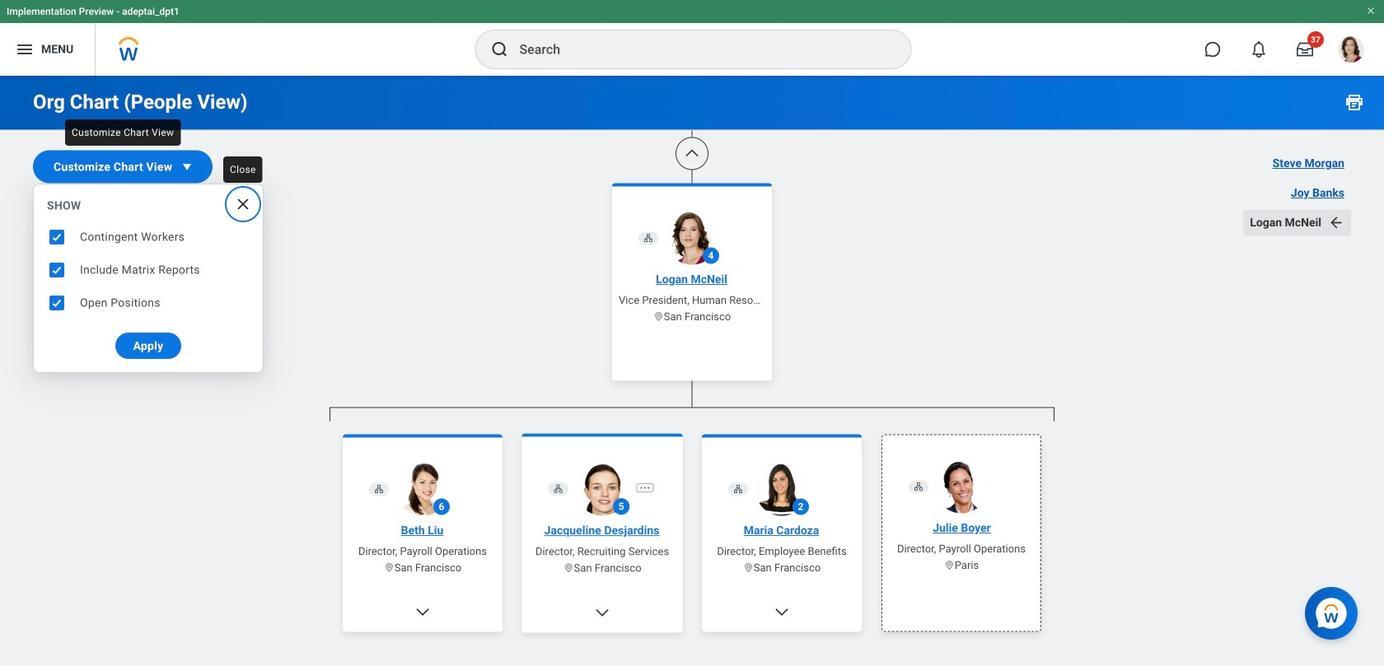 Task type: describe. For each thing, give the bounding box(es) containing it.
notifications large image
[[1251, 41, 1267, 58]]

inbox large image
[[1297, 41, 1313, 58]]

x image
[[235, 196, 251, 213]]

location image for chevron down icon
[[384, 563, 394, 573]]

related actions image
[[640, 480, 654, 493]]

0 horizontal spatial chevron down image
[[594, 608, 611, 626]]

justify image
[[15, 40, 35, 59]]



Task type: locate. For each thing, give the bounding box(es) containing it.
0 horizontal spatial location image
[[384, 563, 394, 573]]

close environment banner image
[[1366, 6, 1376, 16]]

location image for the right chevron down image
[[743, 563, 754, 573]]

1 horizontal spatial tooltip
[[218, 152, 268, 188]]

2 horizontal spatial location image
[[743, 563, 754, 573]]

caret down image
[[179, 159, 195, 175]]

tooltip
[[60, 115, 186, 151], [218, 152, 268, 188]]

chevron down image
[[774, 604, 790, 621], [594, 608, 611, 626]]

arrow left image
[[1328, 215, 1344, 231]]

location image
[[944, 560, 955, 571]]

chevron up image
[[684, 145, 700, 162]]

1 horizontal spatial location image
[[561, 564, 572, 576]]

chevron down image
[[414, 604, 431, 621]]

dialog
[[33, 184, 264, 373]]

Search Workday  search field
[[519, 31, 877, 68]]

print org chart image
[[1344, 92, 1364, 112]]

0 vertical spatial tooltip
[[60, 115, 186, 151]]

profile logan mcneil image
[[1338, 36, 1364, 66]]

view team image
[[551, 482, 561, 492], [914, 482, 924, 492], [374, 484, 384, 494], [733, 484, 743, 494]]

banner
[[0, 0, 1384, 76]]

location image
[[384, 563, 394, 573], [743, 563, 754, 573], [561, 564, 572, 576]]

main content
[[0, 0, 1384, 666]]

tooltip up caret down image
[[60, 115, 186, 151]]

logan mcneil, logan mcneil, 4 direct reports element
[[330, 421, 1054, 666]]

location image for chevron down image to the left
[[561, 564, 572, 576]]

1 horizontal spatial chevron down image
[[774, 604, 790, 621]]

tooltip up x icon
[[218, 152, 268, 188]]

1 vertical spatial tooltip
[[218, 152, 268, 188]]

search image
[[490, 40, 510, 59]]

0 horizontal spatial tooltip
[[60, 115, 186, 151]]



Task type: vqa. For each thing, say whether or not it's contained in the screenshot.
My Applications link
no



